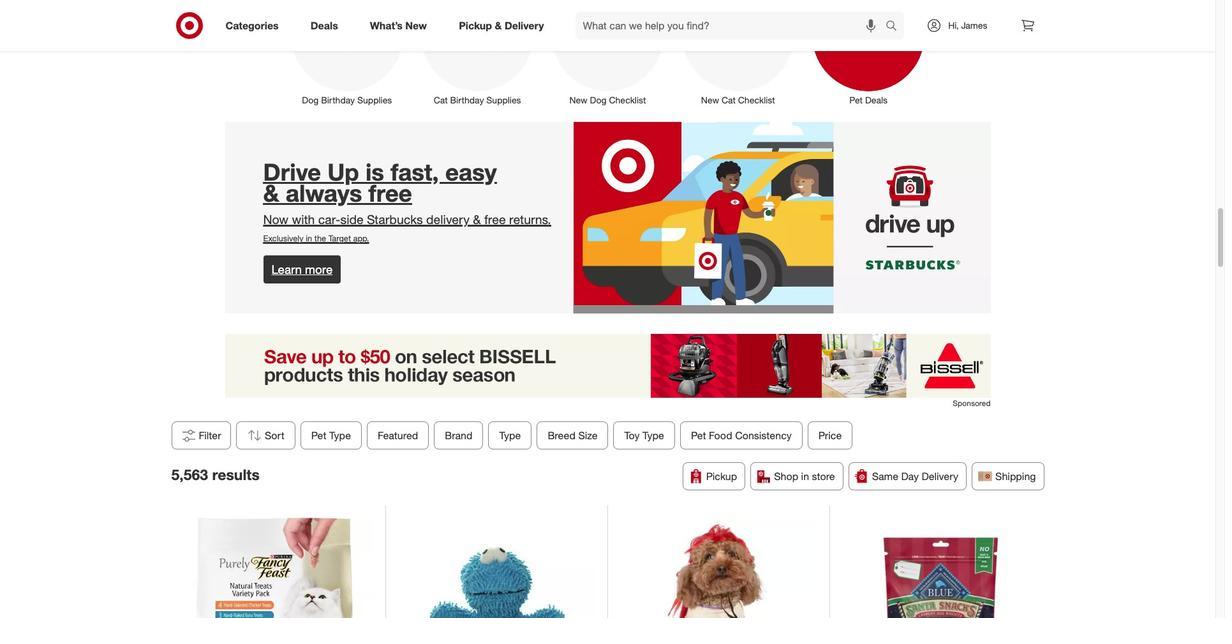 Task type: vqa. For each thing, say whether or not it's contained in the screenshot.
"Free shipping * * Exclusions Apply." to the left
no



Task type: describe. For each thing, give the bounding box(es) containing it.
type for toy type
[[643, 429, 664, 442]]

0 horizontal spatial new
[[406, 19, 427, 32]]

delivery for pickup & delivery
[[505, 19, 544, 32]]

new for new dog checklist
[[570, 94, 588, 105]]

cat inside 'cat birthday supplies' link
[[434, 94, 448, 105]]

5,563 results
[[171, 466, 260, 484]]

dog inside dog birthday supplies link
[[302, 94, 319, 105]]

day
[[902, 470, 919, 483]]

new cat checklist
[[702, 94, 776, 105]]

pickup & delivery
[[459, 19, 544, 32]]

in inside now with car-side starbucks delivery & free returns. exclusively in the target app.
[[306, 233, 312, 244]]

what's
[[370, 19, 403, 32]]

dog birthday supplies
[[302, 94, 392, 105]]

the
[[315, 233, 326, 244]]

pickup button
[[683, 462, 746, 490]]

delivery
[[427, 212, 470, 228]]

james
[[962, 20, 988, 31]]

size
[[578, 429, 598, 442]]

checklist for new dog checklist
[[609, 94, 646, 105]]

drive
[[263, 157, 321, 186]]

dog birthday supplies link
[[282, 0, 412, 106]]

supplies for dog birthday supplies
[[358, 94, 392, 105]]

search
[[881, 20, 911, 33]]

same
[[873, 470, 899, 483]]

categories link
[[215, 11, 295, 40]]

sort
[[265, 429, 284, 442]]

store
[[812, 470, 836, 483]]

pickup & delivery link
[[448, 11, 560, 40]]

now with car-side starbucks delivery & free returns. exclusively in the target app.
[[263, 212, 552, 244]]

brand
[[445, 429, 472, 442]]

what's new link
[[359, 11, 443, 40]]

new cat checklist link
[[673, 0, 804, 106]]

is
[[366, 157, 384, 186]]

consistency
[[735, 429, 792, 442]]

sponsored
[[953, 398, 991, 408]]

5,563
[[171, 466, 208, 484]]

& inside now with car-side starbucks delivery & free returns. exclusively in the target app.
[[473, 212, 481, 228]]

1 vertical spatial deals
[[866, 94, 888, 105]]

filter
[[199, 429, 221, 442]]

cat inside new cat checklist link
[[722, 94, 736, 105]]

birthday for dog
[[321, 94, 355, 105]]

same day delivery button
[[849, 462, 967, 490]]

pet for pet type
[[311, 429, 326, 442]]

food
[[709, 429, 733, 442]]

deals link
[[300, 11, 354, 40]]

categories
[[226, 19, 279, 32]]

results
[[212, 466, 260, 484]]

toy
[[624, 429, 640, 442]]

what's new
[[370, 19, 427, 32]]

pickup for pickup & delivery
[[459, 19, 492, 32]]

price
[[819, 429, 842, 442]]

pet deals link
[[804, 0, 934, 106]]

new for new cat checklist
[[702, 94, 720, 105]]



Task type: locate. For each thing, give the bounding box(es) containing it.
type
[[329, 429, 351, 442], [499, 429, 521, 442], [643, 429, 664, 442]]

deals inside "link"
[[311, 19, 338, 32]]

1 vertical spatial free
[[485, 212, 506, 228]]

free up the 'starbucks'
[[369, 178, 412, 207]]

dog
[[302, 94, 319, 105], [590, 94, 607, 105]]

2 horizontal spatial type
[[643, 429, 664, 442]]

1 vertical spatial pickup
[[707, 470, 738, 483]]

cat
[[434, 94, 448, 105], [722, 94, 736, 105]]

birthday for cat
[[450, 94, 484, 105]]

pet food consistency
[[691, 429, 792, 442]]

more
[[305, 262, 333, 276]]

exclusively
[[263, 233, 304, 244]]

target
[[329, 233, 351, 244]]

0 horizontal spatial cat
[[434, 94, 448, 105]]

1 supplies from the left
[[358, 94, 392, 105]]

1 horizontal spatial in
[[802, 470, 810, 483]]

1 horizontal spatial checklist
[[739, 94, 776, 105]]

brand button
[[434, 421, 483, 449]]

1 horizontal spatial cat
[[722, 94, 736, 105]]

type right brand button
[[499, 429, 521, 442]]

2 horizontal spatial pet
[[850, 94, 863, 105]]

new dog checklist link
[[543, 0, 673, 106]]

in left the the
[[306, 233, 312, 244]]

breed size button
[[537, 421, 609, 449]]

delivery
[[505, 19, 544, 32], [922, 470, 959, 483]]

purina fancy feast purely chicken, tuna & salmon meaty cat treats - 1.06oz/10ct variety pack image
[[176, 518, 373, 618], [176, 518, 373, 618]]

in
[[306, 233, 312, 244], [802, 470, 810, 483]]

0 vertical spatial in
[[306, 233, 312, 244]]

car-
[[318, 212, 341, 228]]

0 horizontal spatial &
[[263, 178, 279, 207]]

pet deals
[[850, 94, 888, 105]]

checklist for new cat checklist
[[739, 94, 776, 105]]

search button
[[881, 11, 911, 42]]

What can we help you find? suggestions appear below search field
[[576, 11, 890, 40]]

starbucks
[[367, 212, 423, 228]]

1 birthday from the left
[[321, 94, 355, 105]]

cat birthday supplies link
[[412, 0, 543, 106]]

1 vertical spatial in
[[802, 470, 810, 483]]

type inside pet type button
[[329, 429, 351, 442]]

supplies
[[358, 94, 392, 105], [487, 94, 521, 105]]

with
[[292, 212, 315, 228]]

learn
[[272, 262, 302, 276]]

free
[[369, 178, 412, 207], [485, 212, 506, 228]]

2 birthday from the left
[[450, 94, 484, 105]]

breed size
[[548, 429, 598, 442]]

birthday
[[321, 94, 355, 105], [450, 94, 484, 105]]

2 vertical spatial &
[[473, 212, 481, 228]]

new dog checklist
[[570, 94, 646, 105]]

&
[[495, 19, 502, 32], [263, 178, 279, 207], [473, 212, 481, 228]]

drive up is fast, easy
[[263, 157, 497, 186]]

2 checklist from the left
[[739, 94, 776, 105]]

pet food consistency button
[[680, 421, 803, 449]]

pet type button
[[300, 421, 362, 449]]

1 horizontal spatial &
[[473, 212, 481, 228]]

1 cat from the left
[[434, 94, 448, 105]]

1 horizontal spatial type
[[499, 429, 521, 442]]

up
[[328, 157, 359, 186]]

shipping button
[[972, 462, 1045, 490]]

in inside shop in store button
[[802, 470, 810, 483]]

& always free
[[263, 178, 412, 207]]

filter button
[[171, 421, 231, 449]]

pet inside "button"
[[691, 429, 706, 442]]

shipping
[[996, 470, 1037, 483]]

shop in store button
[[751, 462, 844, 490]]

& inside pickup & delivery link
[[495, 19, 502, 32]]

mighty microfiber ball monster dog toy - m image
[[398, 518, 595, 618], [398, 518, 595, 618]]

shop in store
[[775, 470, 836, 483]]

breed
[[548, 429, 576, 442]]

featured button
[[367, 421, 429, 449]]

pet inside button
[[311, 429, 326, 442]]

fast,
[[391, 157, 439, 186]]

returns.
[[510, 212, 552, 228]]

delivery for same day delivery
[[922, 470, 959, 483]]

0 horizontal spatial birthday
[[321, 94, 355, 105]]

learn more button
[[263, 256, 341, 284]]

2 dog from the left
[[590, 94, 607, 105]]

0 horizontal spatial pet
[[311, 429, 326, 442]]

1 horizontal spatial birthday
[[450, 94, 484, 105]]

1 dog from the left
[[302, 94, 319, 105]]

same day delivery
[[873, 470, 959, 483]]

0 horizontal spatial supplies
[[358, 94, 392, 105]]

1 vertical spatial &
[[263, 178, 279, 207]]

1 horizontal spatial dog
[[590, 94, 607, 105]]

cat birthday supplies
[[434, 94, 521, 105]]

1 horizontal spatial supplies
[[487, 94, 521, 105]]

type inside toy type button
[[643, 429, 664, 442]]

advertisement region
[[225, 334, 991, 397]]

2 cat from the left
[[722, 94, 736, 105]]

shop
[[775, 470, 799, 483]]

delivery inside button
[[922, 470, 959, 483]]

0 vertical spatial free
[[369, 178, 412, 207]]

pet for pet food consistency
[[691, 429, 706, 442]]

blue buffalo santa snacks natural crunchy dog treat biscuits oatmeal & cinnamon treats - 11oz - christmas image
[[843, 518, 1040, 618], [843, 518, 1040, 618]]

featured
[[378, 429, 418, 442]]

always
[[286, 178, 362, 207]]

now
[[263, 212, 289, 228]]

1 horizontal spatial delivery
[[922, 470, 959, 483]]

pet for pet deals
[[850, 94, 863, 105]]

free left returns.
[[485, 212, 506, 228]]

new
[[406, 19, 427, 32], [570, 94, 588, 105], [702, 94, 720, 105]]

1 horizontal spatial free
[[485, 212, 506, 228]]

toy type button
[[614, 421, 675, 449]]

hi, james
[[949, 20, 988, 31]]

checklist
[[609, 94, 646, 105], [739, 94, 776, 105]]

drive up starbucks image
[[225, 122, 991, 313]]

type button
[[488, 421, 532, 449]]

dog inside new dog checklist link
[[590, 94, 607, 105]]

1 horizontal spatial new
[[570, 94, 588, 105]]

hi,
[[949, 20, 959, 31]]

deals
[[311, 19, 338, 32], [866, 94, 888, 105]]

1 horizontal spatial pet
[[691, 429, 706, 442]]

easy
[[446, 157, 497, 186]]

0 horizontal spatial delivery
[[505, 19, 544, 32]]

in left store
[[802, 470, 810, 483]]

free inside now with car-side starbucks delivery & free returns. exclusively in the target app.
[[485, 212, 506, 228]]

1 checklist from the left
[[609, 94, 646, 105]]

app.
[[353, 233, 369, 244]]

2 type from the left
[[499, 429, 521, 442]]

0 vertical spatial delivery
[[505, 19, 544, 32]]

type for pet type
[[329, 429, 351, 442]]

2 horizontal spatial &
[[495, 19, 502, 32]]

1 horizontal spatial deals
[[866, 94, 888, 105]]

type inside type button
[[499, 429, 521, 442]]

pet type
[[311, 429, 351, 442]]

pickup for pickup
[[707, 470, 738, 483]]

1 type from the left
[[329, 429, 351, 442]]

0 horizontal spatial free
[[369, 178, 412, 207]]

sort button
[[236, 421, 295, 449]]

halloween disney little mermaid dog costume image
[[621, 518, 817, 618], [621, 518, 817, 618]]

3 type from the left
[[643, 429, 664, 442]]

1 vertical spatial delivery
[[922, 470, 959, 483]]

pickup
[[459, 19, 492, 32], [707, 470, 738, 483]]

0 horizontal spatial deals
[[311, 19, 338, 32]]

0 horizontal spatial type
[[329, 429, 351, 442]]

supplies for cat birthday supplies
[[487, 94, 521, 105]]

0 vertical spatial &
[[495, 19, 502, 32]]

0 horizontal spatial pickup
[[459, 19, 492, 32]]

2 supplies from the left
[[487, 94, 521, 105]]

pet
[[850, 94, 863, 105], [311, 429, 326, 442], [691, 429, 706, 442]]

side
[[341, 212, 364, 228]]

toy type
[[624, 429, 664, 442]]

1 horizontal spatial pickup
[[707, 470, 738, 483]]

price button
[[808, 421, 853, 449]]

type left featured button
[[329, 429, 351, 442]]

0 horizontal spatial dog
[[302, 94, 319, 105]]

0 vertical spatial pickup
[[459, 19, 492, 32]]

learn more
[[272, 262, 333, 276]]

type right toy
[[643, 429, 664, 442]]

0 vertical spatial deals
[[311, 19, 338, 32]]

2 horizontal spatial new
[[702, 94, 720, 105]]

0 horizontal spatial in
[[306, 233, 312, 244]]

pickup inside button
[[707, 470, 738, 483]]

0 horizontal spatial checklist
[[609, 94, 646, 105]]



